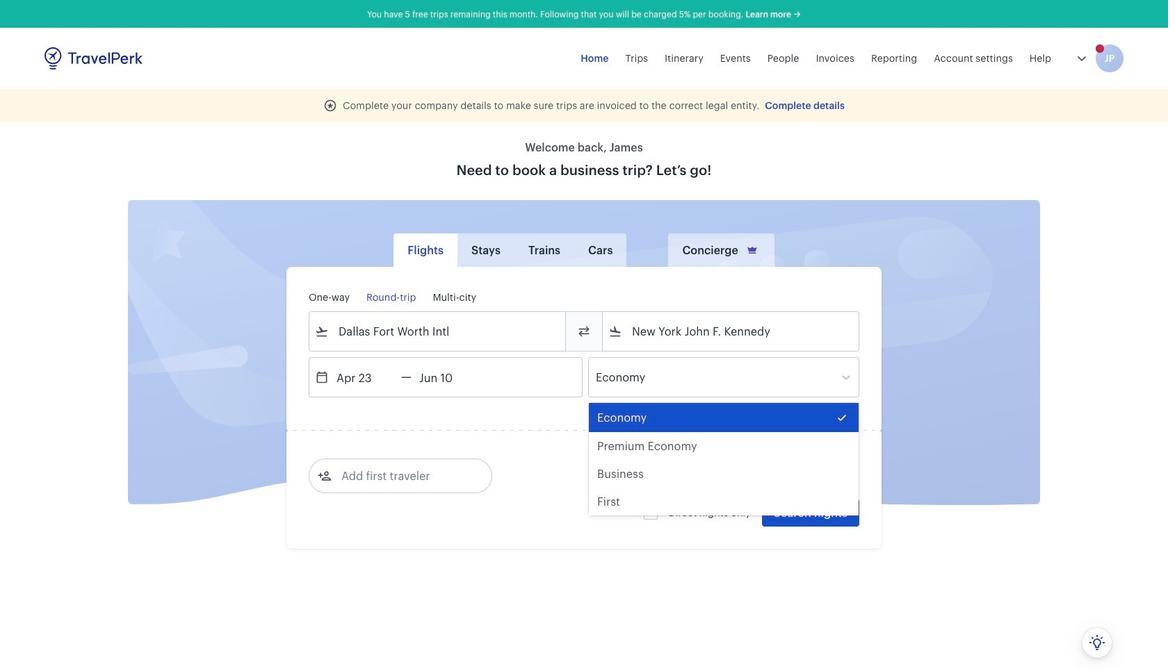 Task type: vqa. For each thing, say whether or not it's contained in the screenshot.
Add first traveler search field
yes



Task type: locate. For each thing, give the bounding box(es) containing it.
From search field
[[329, 321, 547, 343]]



Task type: describe. For each thing, give the bounding box(es) containing it.
Return text field
[[411, 358, 484, 397]]

Depart text field
[[329, 358, 401, 397]]

To search field
[[622, 321, 841, 343]]

Add first traveler search field
[[332, 465, 476, 487]]



